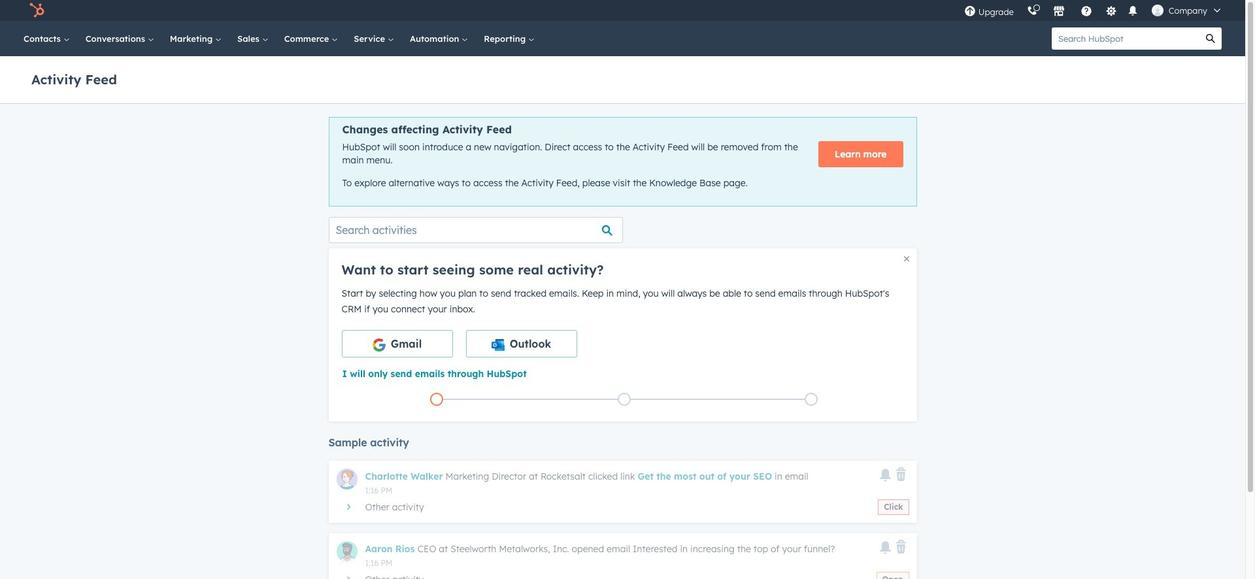 Task type: describe. For each thing, give the bounding box(es) containing it.
close image
[[904, 256, 909, 261]]

jacob simon image
[[1152, 5, 1164, 16]]

marketplaces image
[[1053, 6, 1065, 18]]

onboarding.steps.finalstep.title image
[[808, 396, 815, 404]]

Search HubSpot search field
[[1052, 27, 1200, 50]]



Task type: vqa. For each thing, say whether or not it's contained in the screenshot.
Marketplaces image
yes



Task type: locate. For each thing, give the bounding box(es) containing it.
onboarding.steps.sendtrackedemailingmail.title image
[[621, 396, 627, 404]]

list
[[343, 390, 905, 408]]

Search activities search field
[[329, 217, 623, 243]]

None checkbox
[[342, 330, 453, 357]]

menu
[[958, 0, 1230, 21]]

None checkbox
[[466, 330, 577, 357]]



